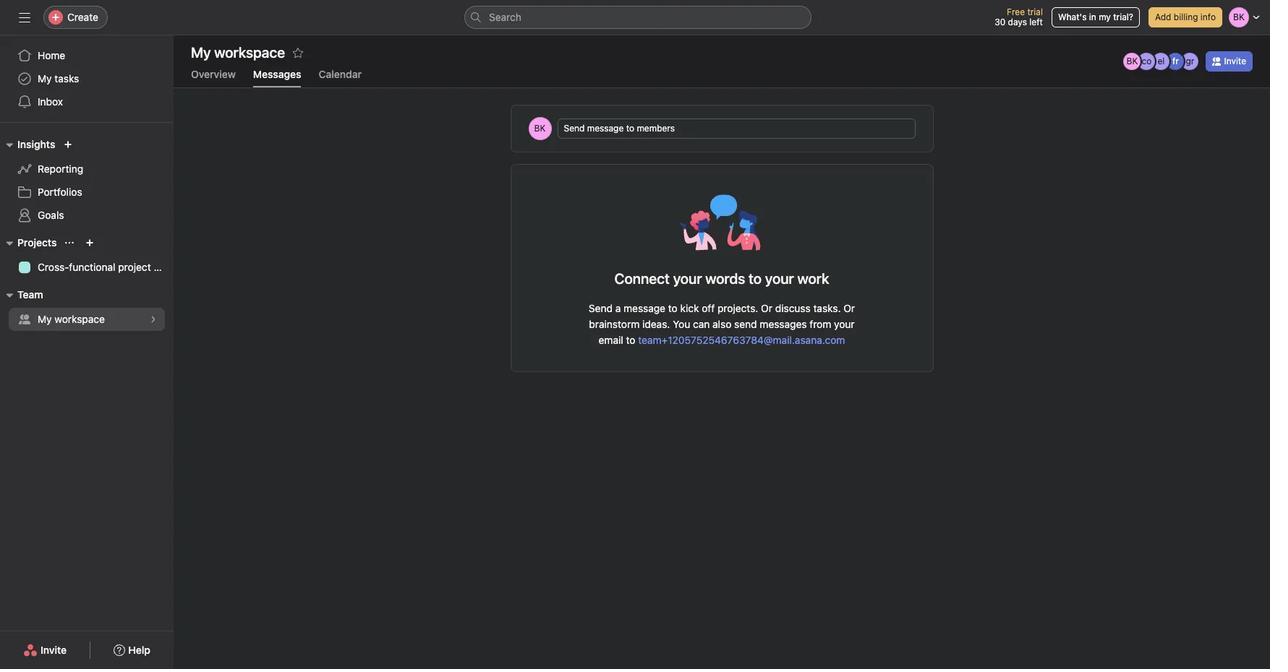 Task type: locate. For each thing, give the bounding box(es) containing it.
my left tasks on the top left of the page
[[38, 72, 52, 85]]

reporting link
[[9, 158, 165, 181]]

my
[[38, 72, 52, 85], [38, 313, 52, 326]]

1 my from the top
[[38, 72, 52, 85]]

days
[[1008, 17, 1027, 27]]

1 vertical spatial message
[[624, 302, 665, 315]]

plan
[[154, 261, 173, 273]]

team button
[[0, 286, 43, 304]]

workspace
[[54, 313, 105, 326]]

to left members
[[626, 123, 634, 134]]

to
[[626, 123, 634, 134], [749, 271, 762, 287], [668, 302, 678, 315], [626, 334, 635, 346]]

send
[[564, 123, 585, 134], [589, 302, 613, 315]]

invite
[[1224, 56, 1246, 67], [41, 645, 67, 657]]

search
[[489, 11, 522, 23]]

can
[[693, 318, 710, 331]]

search button
[[464, 6, 812, 29]]

send inside "send a message to kick off projects. or discuss tasks. or brainstorm ideas. you can also send messages from your email to"
[[589, 302, 613, 315]]

my down team
[[38, 313, 52, 326]]

send for send a message to kick off projects. or discuss tasks. or brainstorm ideas. you can also send messages from your email to
[[589, 302, 613, 315]]

projects element
[[0, 230, 174, 282]]

global element
[[0, 35, 174, 122]]

0 horizontal spatial your
[[673, 271, 702, 287]]

your up kick
[[673, 271, 702, 287]]

words
[[705, 271, 745, 287]]

1 horizontal spatial send
[[589, 302, 613, 315]]

0 vertical spatial send
[[564, 123, 585, 134]]

message inside send message to members button
[[587, 123, 624, 134]]

goals link
[[9, 204, 165, 227]]

project
[[118, 261, 151, 273]]

team+1205752546763784@mail.asana.com
[[638, 334, 845, 346]]

trial?
[[1113, 12, 1133, 22]]

message up ideas.
[[624, 302, 665, 315]]

or
[[761, 302, 773, 315], [844, 302, 855, 315]]

message left members
[[587, 123, 624, 134]]

bk
[[1127, 56, 1138, 67], [534, 123, 546, 134]]

send for send message to members
[[564, 123, 585, 134]]

my workspace
[[38, 313, 105, 326]]

2 my from the top
[[38, 313, 52, 326]]

1 vertical spatial your
[[834, 318, 855, 331]]

to right email
[[626, 334, 635, 346]]

1 horizontal spatial invite
[[1224, 56, 1246, 67]]

my inside global element
[[38, 72, 52, 85]]

my for my tasks
[[38, 72, 52, 85]]

teams element
[[0, 282, 174, 334]]

0 vertical spatial my
[[38, 72, 52, 85]]

insights element
[[0, 132, 174, 230]]

calendar button
[[319, 68, 362, 88]]

1 horizontal spatial or
[[844, 302, 855, 315]]

0 horizontal spatial or
[[761, 302, 773, 315]]

members
[[637, 123, 675, 134]]

2 or from the left
[[844, 302, 855, 315]]

0 horizontal spatial invite button
[[14, 638, 76, 664]]

fr
[[1173, 56, 1179, 67]]

0 vertical spatial invite
[[1224, 56, 1246, 67]]

my tasks
[[38, 72, 79, 85]]

or up messages
[[761, 302, 773, 315]]

1 vertical spatial send
[[589, 302, 613, 315]]

send inside button
[[564, 123, 585, 134]]

0 vertical spatial bk
[[1127, 56, 1138, 67]]

0 vertical spatial message
[[587, 123, 624, 134]]

help
[[128, 645, 150, 657]]

overview button
[[191, 68, 236, 88]]

0 horizontal spatial invite
[[41, 645, 67, 657]]

calendar
[[319, 68, 362, 80]]

0 horizontal spatial send
[[564, 123, 585, 134]]

hide sidebar image
[[19, 12, 30, 23]]

cross-functional project plan
[[38, 261, 173, 273]]

your down tasks.
[[834, 318, 855, 331]]

message
[[587, 123, 624, 134], [624, 302, 665, 315]]

or right tasks.
[[844, 302, 855, 315]]

in
[[1089, 12, 1096, 22]]

0 horizontal spatial bk
[[534, 123, 546, 134]]

add billing info button
[[1149, 7, 1222, 27]]

gr
[[1186, 56, 1195, 67]]

portfolios
[[38, 186, 82, 198]]

team
[[17, 289, 43, 301]]

1 vertical spatial invite
[[41, 645, 67, 657]]

to inside send message to members button
[[626, 123, 634, 134]]

1 vertical spatial my
[[38, 313, 52, 326]]

cross-functional project plan link
[[9, 256, 173, 279]]

functional
[[69, 261, 115, 273]]

send message to members
[[564, 123, 675, 134]]

tasks.
[[813, 302, 841, 315]]

1 horizontal spatial invite button
[[1206, 51, 1253, 72]]

invite button
[[1206, 51, 1253, 72], [14, 638, 76, 664]]

left
[[1030, 17, 1043, 27]]

home
[[38, 49, 65, 61]]

1 horizontal spatial your
[[834, 318, 855, 331]]

your
[[673, 271, 702, 287], [834, 318, 855, 331]]

my inside teams element
[[38, 313, 52, 326]]

what's in my trial?
[[1058, 12, 1133, 22]]

add
[[1155, 12, 1171, 22]]

new image
[[64, 140, 73, 149]]

messages button
[[253, 68, 301, 88]]

what's
[[1058, 12, 1087, 22]]

ideas.
[[642, 318, 670, 331]]



Task type: vqa. For each thing, say whether or not it's contained in the screenshot.
WORK on the left top of the page
no



Task type: describe. For each thing, give the bounding box(es) containing it.
portfolios link
[[9, 181, 165, 204]]

brainstorm
[[589, 318, 640, 331]]

0 vertical spatial your
[[673, 271, 702, 287]]

your inside "send a message to kick off projects. or discuss tasks. or brainstorm ideas. you can also send messages from your email to"
[[834, 318, 855, 331]]

el
[[1158, 56, 1165, 67]]

free trial 30 days left
[[995, 7, 1043, 27]]

trial
[[1027, 7, 1043, 17]]

see details, my workspace image
[[149, 315, 158, 324]]

send
[[734, 318, 757, 331]]

to right 'words'
[[749, 271, 762, 287]]

message inside "send a message to kick off projects. or discuss tasks. or brainstorm ideas. you can also send messages from your email to"
[[624, 302, 665, 315]]

billing
[[1174, 12, 1198, 22]]

inbox
[[38, 95, 63, 108]]

1 vertical spatial invite button
[[14, 638, 76, 664]]

tasks
[[54, 72, 79, 85]]

discuss
[[775, 302, 811, 315]]

off
[[702, 302, 715, 315]]

what's in my trial? button
[[1052, 7, 1140, 27]]

send a message to kick off projects. or discuss tasks. or brainstorm ideas. you can also send messages from your email to
[[589, 302, 855, 346]]

my
[[1099, 12, 1111, 22]]

1 vertical spatial bk
[[534, 123, 546, 134]]

also
[[713, 318, 732, 331]]

messages
[[760, 318, 807, 331]]

you
[[673, 318, 690, 331]]

cross-
[[38, 261, 69, 273]]

my workspace link
[[9, 308, 165, 331]]

new project or portfolio image
[[86, 239, 94, 247]]

projects.
[[718, 302, 758, 315]]

add to starred image
[[292, 47, 304, 59]]

from
[[810, 318, 831, 331]]

messages
[[253, 68, 301, 80]]

30
[[995, 17, 1006, 27]]

send message to members button
[[557, 119, 915, 139]]

1 or from the left
[[761, 302, 773, 315]]

inbox link
[[9, 90, 165, 114]]

my tasks link
[[9, 67, 165, 90]]

overview
[[191, 68, 236, 80]]

home link
[[9, 44, 165, 67]]

team+1205752546763784@mail.asana.com link
[[638, 334, 845, 346]]

projects
[[17, 237, 57, 249]]

to left kick
[[668, 302, 678, 315]]

help button
[[104, 638, 160, 664]]

search list box
[[464, 6, 812, 29]]

0 vertical spatial invite button
[[1206, 51, 1253, 72]]

1 horizontal spatial bk
[[1127, 56, 1138, 67]]

info
[[1201, 12, 1216, 22]]

create button
[[43, 6, 108, 29]]

add billing info
[[1155, 12, 1216, 22]]

free
[[1007, 7, 1025, 17]]

a
[[615, 302, 621, 315]]

my for my workspace
[[38, 313, 52, 326]]

kick
[[680, 302, 699, 315]]

create
[[67, 11, 98, 23]]

insights
[[17, 138, 55, 150]]

goals
[[38, 209, 64, 221]]

email
[[599, 334, 623, 346]]

my workspace
[[191, 44, 285, 61]]

insights button
[[0, 136, 55, 153]]

connect
[[615, 271, 670, 287]]

projects button
[[0, 234, 57, 252]]

co
[[1142, 56, 1152, 67]]

show options, current sort, top image
[[65, 239, 74, 247]]

reporting
[[38, 163, 83, 175]]

connect your words to your work
[[615, 271, 829, 287]]

your work
[[765, 271, 829, 287]]



